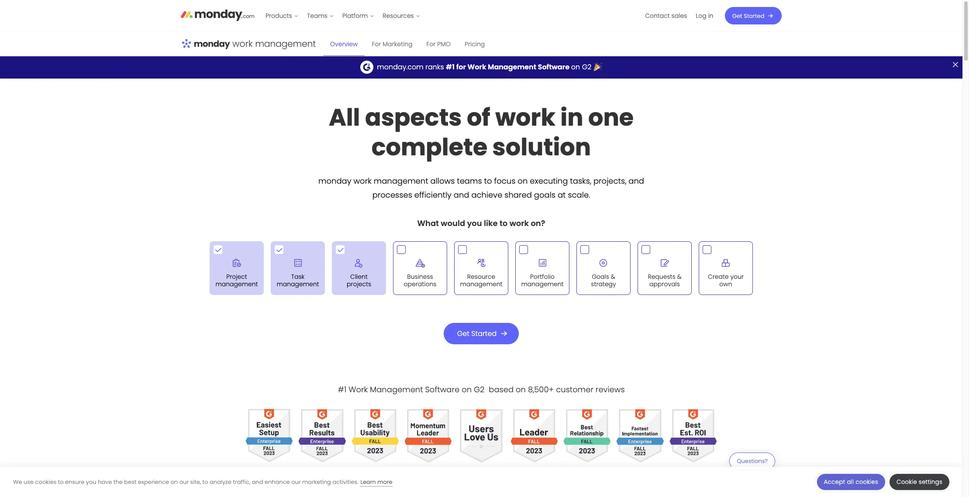 Task type: describe. For each thing, give the bounding box(es) containing it.
monday.com logo image
[[181, 6, 255, 24]]

1 horizontal spatial work
[[468, 62, 487, 72]]

requests approvals image
[[656, 255, 674, 272]]

leader fall 2023 image
[[511, 404, 558, 469]]

goals & strategy
[[591, 273, 616, 289]]

management for resource management
[[460, 280, 503, 289]]

the
[[114, 478, 123, 487]]

management for portfolio management
[[522, 280, 564, 289]]

Task management checkbox
[[271, 242, 325, 295]]

started for the left get started button
[[472, 329, 497, 339]]

project
[[226, 273, 247, 282]]

create your own
[[708, 273, 744, 289]]

monday
[[319, 176, 352, 187]]

for for for pmo
[[427, 40, 436, 48]]

1 horizontal spatial software
[[538, 62, 570, 72]]

cookie settings
[[897, 479, 943, 487]]

cookie
[[897, 479, 918, 487]]

requests & approvals
[[648, 273, 682, 289]]

accept all cookies button
[[817, 475, 886, 491]]

management for project management
[[216, 280, 258, 289]]

activities.
[[333, 478, 359, 487]]

resources link
[[379, 9, 425, 23]]

one
[[589, 101, 634, 134]]

🎉
[[594, 62, 603, 72]]

log in
[[696, 11, 714, 20]]

resources
[[383, 11, 414, 20]]

for marketing link
[[365, 32, 420, 56]]

0 horizontal spatial get started button
[[444, 323, 519, 345]]

create
[[708, 273, 729, 282]]

use
[[24, 478, 34, 487]]

log in link
[[692, 9, 718, 23]]

more
[[378, 478, 393, 487]]

analyze
[[210, 478, 232, 487]]

client projects image
[[350, 255, 368, 272]]

to left ensure
[[58, 478, 64, 487]]

all aspects of work in one complete solution
[[329, 101, 634, 164]]

scale.
[[568, 190, 591, 201]]

Create your own checkbox
[[699, 242, 753, 295]]

1 vertical spatial and
[[454, 190, 470, 201]]

what would you like to work on?
[[418, 218, 546, 229]]

platform link
[[338, 9, 379, 23]]

momentum leader fall 2023 image
[[405, 404, 452, 469]]

goals strategy image
[[595, 255, 613, 272]]

resource
[[468, 273, 496, 282]]

#1 work management software on g2  based on 8,500+ customer reviews
[[338, 385, 625, 395]]

focus
[[494, 176, 516, 187]]

all
[[848, 479, 854, 487]]

contact sales
[[646, 11, 688, 20]]

2 horizontal spatial and
[[629, 176, 645, 187]]

get started for the left get started button
[[457, 329, 497, 339]]

for marketing
[[372, 40, 413, 48]]

allows
[[431, 176, 455, 187]]

Project management checkbox
[[210, 242, 264, 295]]

marketing
[[302, 478, 331, 487]]

products
[[266, 11, 293, 20]]

shared
[[505, 190, 532, 201]]

marketing
[[383, 40, 413, 48]]

in inside all aspects of work in one complete solution
[[561, 101, 584, 134]]

monday.com work management image
[[181, 32, 316, 56]]

solution
[[493, 131, 591, 164]]

portfolio management image
[[534, 255, 552, 272]]

platform
[[343, 11, 368, 20]]

questions? button
[[730, 453, 775, 476]]

would
[[441, 218, 465, 229]]

task
[[291, 273, 305, 282]]

pricing
[[465, 40, 485, 48]]

get for the left get started button
[[457, 329, 470, 339]]

resource management image
[[473, 255, 490, 272]]

teams
[[307, 11, 328, 20]]

1 horizontal spatial get started button
[[725, 7, 782, 24]]

for pmo
[[427, 40, 451, 48]]

to inside the monday work management allows teams to focus on executing tasks, projects, and processes efficiently and achieve shared goals at scale.
[[484, 176, 492, 187]]

overview link
[[323, 32, 365, 56]]

Business operations checkbox
[[393, 242, 447, 295]]

goals
[[592, 273, 610, 282]]

teams
[[457, 176, 482, 187]]

executing
[[530, 176, 568, 187]]

best usability fall 2023 image
[[352, 404, 399, 469]]

2 our from the left
[[292, 478, 301, 487]]

& for approvals
[[678, 273, 682, 282]]

learn more link
[[361, 478, 393, 487]]

approvals
[[650, 280, 680, 289]]

log
[[696, 11, 707, 20]]

aspects
[[365, 101, 462, 134]]

like
[[484, 218, 498, 229]]

ranks
[[426, 62, 444, 72]]

have
[[98, 478, 112, 487]]

& for strategy
[[611, 273, 616, 282]]

to right site,
[[203, 478, 208, 487]]

portfolio management
[[522, 273, 564, 289]]

0 horizontal spatial work
[[349, 385, 368, 395]]

enhance
[[265, 478, 290, 487]]

cookies for all
[[856, 479, 879, 487]]

customer
[[556, 385, 594, 395]]

reviews
[[596, 385, 625, 395]]

we
[[13, 478, 22, 487]]

task management image
[[289, 255, 307, 272]]

monday.com
[[377, 62, 424, 72]]

get started for the right get started button
[[733, 12, 765, 20]]

accept all cookies
[[824, 479, 879, 487]]

work inside the monday work management allows teams to focus on executing tasks, projects, and processes efficiently and achieve shared goals at scale.
[[354, 176, 372, 187]]

users love us image
[[458, 404, 505, 468]]

best
[[124, 478, 137, 487]]

all
[[329, 101, 360, 134]]

Portfolio management checkbox
[[516, 242, 570, 295]]

site,
[[190, 478, 201, 487]]

monday work management allows teams to focus on executing tasks, projects, and processes efficiently and achieve shared goals at scale.
[[319, 176, 645, 201]]

cookie settings button
[[890, 475, 950, 491]]

you inside dialog
[[86, 478, 96, 487]]



Task type: vqa. For each thing, say whether or not it's contained in the screenshot.
״We
no



Task type: locate. For each thing, give the bounding box(es) containing it.
0 vertical spatial get started
[[733, 12, 765, 20]]

main element
[[262, 0, 782, 31]]

portfolio
[[531, 273, 555, 282]]

1 horizontal spatial get
[[733, 12, 743, 20]]

&
[[611, 273, 616, 282], [678, 273, 682, 282]]

management down project management image
[[216, 280, 258, 289]]

1 horizontal spatial you
[[467, 218, 482, 229]]

contact
[[646, 11, 670, 20]]

at
[[558, 190, 566, 201]]

1 vertical spatial software
[[425, 385, 460, 395]]

work
[[496, 101, 556, 134], [354, 176, 372, 187], [510, 218, 529, 229]]

0 horizontal spatial #1
[[338, 385, 347, 395]]

0 vertical spatial work
[[468, 62, 487, 72]]

we use cookies to ensure you have the best experience on our site, to analyze traffic, and enhance our marketing activities. learn more
[[13, 478, 393, 487]]

get inside main element
[[733, 12, 743, 20]]

0 vertical spatial get started button
[[725, 7, 782, 24]]

Requests & approvals checkbox
[[638, 242, 692, 295]]

work
[[468, 62, 487, 72], [349, 385, 368, 395]]

pmo
[[438, 40, 451, 48]]

best estimated roi enterprise fall 2023 image
[[670, 404, 718, 469]]

1 horizontal spatial our
[[292, 478, 301, 487]]

0 horizontal spatial management
[[370, 385, 423, 395]]

software
[[538, 62, 570, 72], [425, 385, 460, 395]]

and down teams on the top left of the page
[[454, 190, 470, 201]]

management inside checkbox
[[522, 280, 564, 289]]

project management image
[[228, 255, 246, 272]]

experience
[[138, 478, 169, 487]]

1 for from the left
[[372, 40, 381, 48]]

achieve
[[472, 190, 503, 201]]

started inside main element
[[745, 12, 765, 20]]

questions?
[[737, 457, 768, 466]]

cookies inside accept all cookies button
[[856, 479, 879, 487]]

for
[[457, 62, 466, 72]]

management down portfolio management image at the bottom right
[[522, 280, 564, 289]]

your
[[731, 273, 744, 282]]

best results enterprise fall 2023 image
[[299, 404, 346, 469]]

project management
[[216, 273, 258, 289]]

management inside the monday work management allows teams to focus on executing tasks, projects, and processes efficiently and achieve shared goals at scale.
[[374, 176, 429, 187]]

for
[[372, 40, 381, 48], [427, 40, 436, 48]]

get
[[733, 12, 743, 20], [457, 329, 470, 339]]

1 & from the left
[[611, 273, 616, 282]]

& right the requests
[[678, 273, 682, 282]]

0 horizontal spatial &
[[611, 273, 616, 282]]

1 vertical spatial work
[[349, 385, 368, 395]]

1 horizontal spatial get started
[[733, 12, 765, 20]]

1 horizontal spatial cookies
[[856, 479, 879, 487]]

and right 'projects,'
[[629, 176, 645, 187]]

our left site,
[[179, 478, 189, 487]]

group containing project management
[[206, 238, 757, 299]]

1 horizontal spatial for
[[427, 40, 436, 48]]

management down task management image
[[277, 280, 319, 289]]

management down resource management image
[[460, 280, 503, 289]]

settings
[[919, 479, 943, 487]]

business
[[407, 273, 433, 282]]

1 vertical spatial get
[[457, 329, 470, 339]]

0 vertical spatial software
[[538, 62, 570, 72]]

on?
[[531, 218, 546, 229]]

started
[[745, 12, 765, 20], [472, 329, 497, 339]]

1 horizontal spatial in
[[709, 11, 714, 20]]

and right traffic,
[[252, 478, 263, 487]]

1 horizontal spatial list
[[641, 0, 718, 31]]

complete
[[372, 131, 488, 164]]

0 horizontal spatial get
[[457, 329, 470, 339]]

work inside all aspects of work in one complete solution
[[496, 101, 556, 134]]

cookies
[[35, 478, 56, 487], [856, 479, 879, 487]]

client
[[351, 273, 368, 282]]

processes
[[373, 190, 412, 201]]

strategy
[[591, 280, 616, 289]]

2 list from the left
[[641, 0, 718, 31]]

monday.com ranks #1 for work management software on g2  🎉
[[377, 62, 603, 72]]

operations
[[404, 280, 437, 289]]

2 for from the left
[[427, 40, 436, 48]]

easiest setup enterprise fall 2023 image
[[246, 404, 293, 469]]

requests
[[648, 273, 676, 282]]

for pmo link
[[420, 32, 458, 56]]

1 vertical spatial you
[[86, 478, 96, 487]]

0 horizontal spatial cookies
[[35, 478, 56, 487]]

for left marketing
[[372, 40, 381, 48]]

1 vertical spatial work
[[354, 176, 372, 187]]

resource management
[[460, 273, 503, 289]]

management inside 'checkbox'
[[216, 280, 258, 289]]

business operations image
[[412, 255, 429, 272]]

list containing products
[[262, 0, 425, 31]]

of
[[467, 101, 491, 134]]

1 vertical spatial management
[[370, 385, 423, 395]]

1 horizontal spatial &
[[678, 273, 682, 282]]

0 vertical spatial management
[[488, 62, 537, 72]]

for left pmo
[[427, 40, 436, 48]]

started for the right get started button
[[745, 12, 765, 20]]

cookies for use
[[35, 478, 56, 487]]

0 horizontal spatial in
[[561, 101, 584, 134]]

in inside "link"
[[709, 11, 714, 20]]

0 vertical spatial get
[[733, 12, 743, 20]]

own
[[720, 280, 733, 289]]

management up the processes
[[374, 176, 429, 187]]

cookies right use
[[35, 478, 56, 487]]

1 horizontal spatial started
[[745, 12, 765, 20]]

business operations
[[404, 273, 437, 289]]

our right enhance
[[292, 478, 301, 487]]

for for for marketing
[[372, 40, 381, 48]]

in right log
[[709, 11, 714, 20]]

you
[[467, 218, 482, 229], [86, 478, 96, 487]]

get started inside main element
[[733, 12, 765, 20]]

2 & from the left
[[678, 273, 682, 282]]

to up achieve
[[484, 176, 492, 187]]

1 horizontal spatial and
[[454, 190, 470, 201]]

0 horizontal spatial software
[[425, 385, 460, 395]]

g2 logo white rgb v2 image
[[361, 61, 374, 74]]

1 vertical spatial get started
[[457, 329, 497, 339]]

task management
[[277, 273, 319, 289]]

Client projects checkbox
[[332, 242, 386, 295]]

management for task management
[[277, 280, 319, 289]]

1 vertical spatial started
[[472, 329, 497, 339]]

accept
[[824, 479, 846, 487]]

to right like
[[500, 218, 508, 229]]

1 our from the left
[[179, 478, 189, 487]]

teams link
[[303, 9, 338, 23]]

cookies right all
[[856, 479, 879, 487]]

on inside the monday work management allows teams to focus on executing tasks, projects, and processes efficiently and achieve shared goals at scale.
[[518, 176, 528, 187]]

0 horizontal spatial list
[[262, 0, 425, 31]]

list
[[262, 0, 425, 31], [641, 0, 718, 31]]

our
[[179, 478, 189, 487], [292, 478, 301, 487]]

& right goals on the bottom
[[611, 273, 616, 282]]

0 horizontal spatial for
[[372, 40, 381, 48]]

0 vertical spatial you
[[467, 218, 482, 229]]

in left one
[[561, 101, 584, 134]]

1 list from the left
[[262, 0, 425, 31]]

dialog containing we use cookies to ensure you have the best experience on our site, to analyze traffic, and enhance our marketing activities.
[[0, 468, 963, 498]]

traffic,
[[233, 478, 250, 487]]

0 vertical spatial work
[[496, 101, 556, 134]]

0 vertical spatial started
[[745, 12, 765, 20]]

1 vertical spatial in
[[561, 101, 584, 134]]

0 horizontal spatial and
[[252, 478, 263, 487]]

ensure
[[65, 478, 84, 487]]

list containing contact sales
[[641, 0, 718, 31]]

0 horizontal spatial get started
[[457, 329, 497, 339]]

2 vertical spatial and
[[252, 478, 263, 487]]

create your own image
[[718, 255, 735, 272]]

#1
[[446, 62, 455, 72], [338, 385, 347, 395]]

overview
[[330, 40, 358, 48]]

0 vertical spatial in
[[709, 11, 714, 20]]

client projects
[[347, 273, 371, 289]]

Resource management checkbox
[[454, 242, 509, 295]]

0 vertical spatial #1
[[446, 62, 455, 72]]

learn
[[361, 478, 376, 487]]

& inside goals & strategy
[[611, 273, 616, 282]]

0 horizontal spatial started
[[472, 329, 497, 339]]

to
[[484, 176, 492, 187], [500, 218, 508, 229], [58, 478, 64, 487], [203, 478, 208, 487]]

best relationship fall 2023 image
[[564, 404, 612, 469]]

get for the right get started button
[[733, 12, 743, 20]]

1 horizontal spatial g2
[[582, 62, 592, 72]]

0 vertical spatial and
[[629, 176, 645, 187]]

group
[[206, 238, 757, 299]]

on inside dialog
[[171, 478, 178, 487]]

management
[[374, 176, 429, 187], [216, 280, 258, 289], [277, 280, 319, 289], [460, 280, 503, 289], [522, 280, 564, 289]]

goals
[[534, 190, 556, 201]]

8,500+
[[528, 385, 554, 395]]

contact sales button
[[641, 9, 692, 23]]

1 vertical spatial #1
[[338, 385, 347, 395]]

1 vertical spatial g2
[[474, 385, 485, 395]]

you left like
[[467, 218, 482, 229]]

fastest implementation enterprise fall 2023 image
[[617, 404, 665, 469]]

on
[[572, 62, 580, 72], [518, 176, 528, 187], [462, 385, 472, 395], [516, 385, 526, 395], [171, 478, 178, 487]]

and inside dialog
[[252, 478, 263, 487]]

you left have
[[86, 478, 96, 487]]

1 vertical spatial get started button
[[444, 323, 519, 345]]

0 horizontal spatial you
[[86, 478, 96, 487]]

get started
[[733, 12, 765, 20], [457, 329, 497, 339]]

& inside requests & approvals
[[678, 273, 682, 282]]

management
[[488, 62, 537, 72], [370, 385, 423, 395]]

pricing link
[[458, 32, 492, 56]]

0 horizontal spatial g2
[[474, 385, 485, 395]]

1 horizontal spatial #1
[[446, 62, 455, 72]]

0 vertical spatial g2
[[582, 62, 592, 72]]

2 vertical spatial work
[[510, 218, 529, 229]]

sales
[[672, 11, 688, 20]]

0 horizontal spatial our
[[179, 478, 189, 487]]

1 horizontal spatial management
[[488, 62, 537, 72]]

dialog
[[0, 468, 963, 498]]

what
[[418, 218, 439, 229]]

projects,
[[594, 176, 627, 187]]

Goals & strategy checkbox
[[577, 242, 631, 295]]



